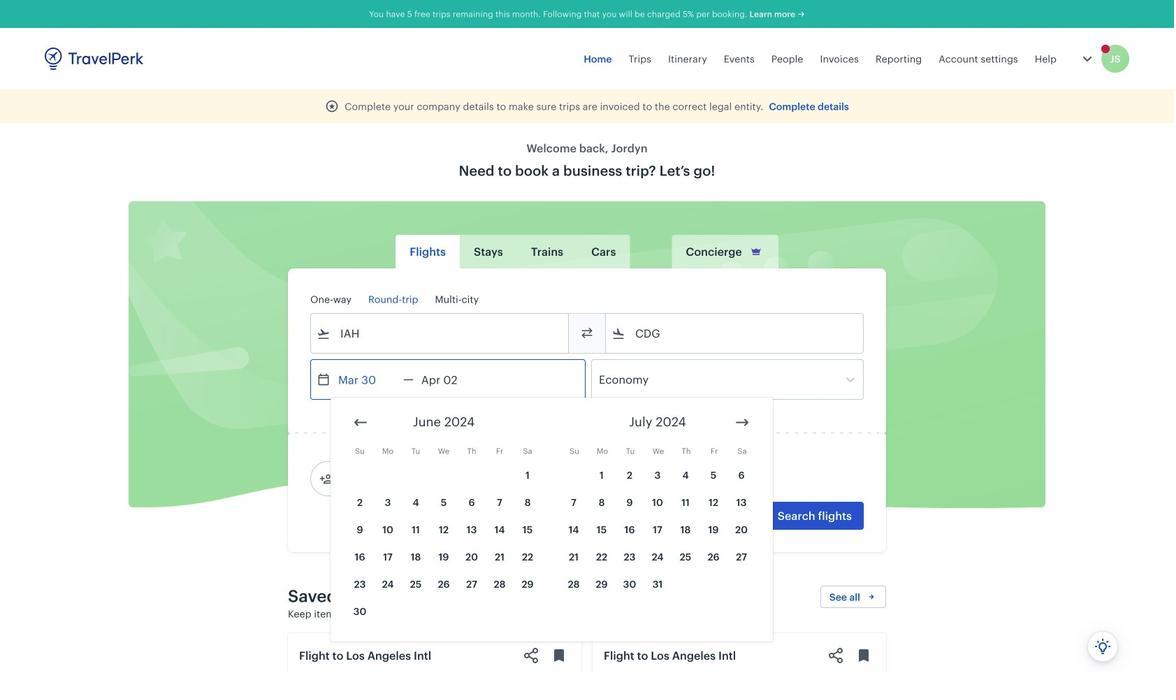 Task type: describe. For each thing, give the bounding box(es) containing it.
move backward to switch to the previous month. image
[[352, 414, 369, 431]]

To search field
[[626, 322, 845, 345]]

Return text field
[[414, 360, 486, 399]]

Add first traveler search field
[[333, 468, 479, 490]]

From search field
[[331, 322, 550, 345]]

move forward to switch to the next month. image
[[734, 414, 751, 431]]



Task type: locate. For each thing, give the bounding box(es) containing it.
calendar application
[[331, 398, 1175, 642]]

Depart text field
[[331, 360, 403, 399]]



